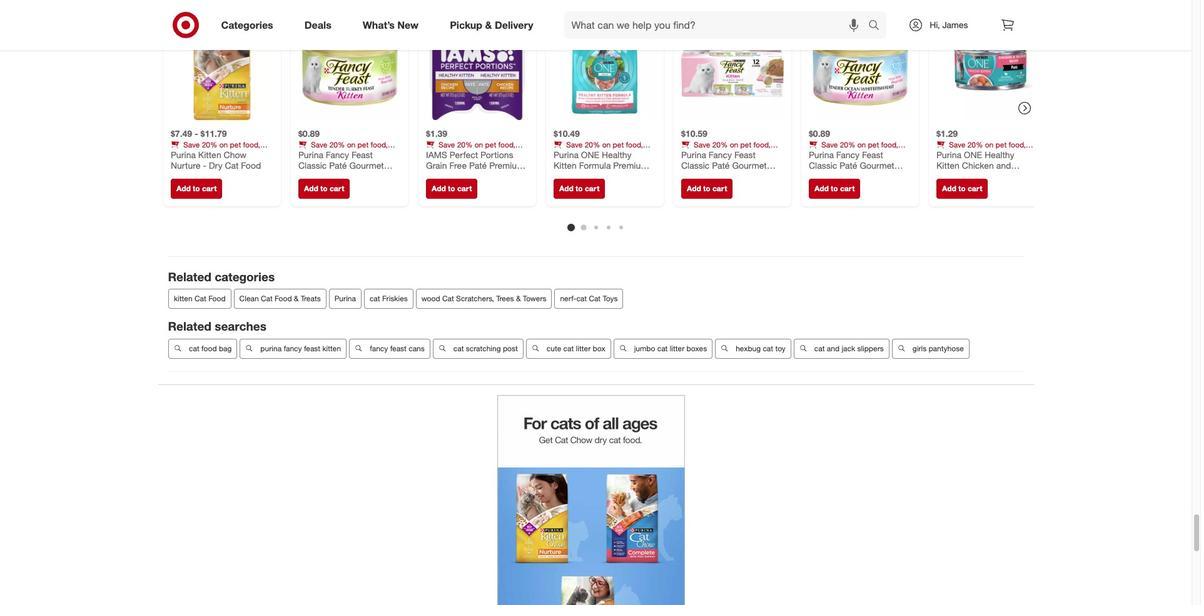 Task type: describe. For each thing, give the bounding box(es) containing it.
salmon
[[937, 171, 966, 182]]

$7.49 - $11.79
[[171, 128, 227, 139]]

food inside purina one healthy kitten chicken and salmon wet cat food - 3oz
[[1002, 171, 1023, 182]]

litter for third add to cart button from left
[[462, 149, 477, 159]]

$7.49
[[171, 128, 192, 139]]

cat inside purina one healthy kitten chicken and salmon wet cat food - 3oz
[[986, 171, 1000, 182]]

20% for third add to cart button from left
[[457, 140, 472, 149]]

1 horizontal spatial feast
[[351, 149, 373, 160]]

food
[[201, 344, 217, 354]]

post
[[503, 344, 518, 354]]

kitten cat food
[[174, 294, 225, 304]]

& inside "link"
[[516, 294, 521, 304]]

hi, james
[[930, 19, 969, 30]]

girls pantyhose link
[[892, 339, 970, 359]]

one for chicken
[[964, 149, 982, 160]]

on for 4th add to cart button from right
[[602, 140, 611, 149]]

gourmet
[[349, 160, 384, 171]]

purina for purina one healthy kitten formula premium chicken flavor dry cat food - 3.5lbs
[[554, 149, 579, 160]]

formula
[[579, 160, 611, 171]]

turkey
[[298, 182, 323, 193]]

on for 1st add to cart button from the right
[[985, 140, 994, 149]]

fancy feast cans
[[370, 344, 425, 354]]

food, for 5th add to cart button
[[754, 140, 771, 149]]

flavor
[[588, 171, 612, 182]]

litter for 7th add to cart button from right
[[206, 149, 221, 159]]

purina
[[260, 344, 281, 354]]

save for 1st add to cart button from the right
[[949, 140, 966, 149]]

pet for 1st add to cart button from the right
[[996, 140, 1007, 149]]

categories link
[[211, 11, 289, 39]]

food, for 1st add to cart button from the right
[[1009, 140, 1026, 149]]

2 add to cart button from the left
[[298, 179, 350, 199]]

and inside purina one healthy kitten chicken and salmon wet cat food - 3oz
[[997, 160, 1011, 171]]

on for 7th add to cart button from right
[[219, 140, 228, 149]]

add for 2nd add to cart button from right
[[815, 184, 829, 193]]

wood cat scratchers, trees & towers
[[421, 294, 546, 304]]

chicken inside purina one healthy kitten chicken and salmon wet cat food - 3oz
[[962, 160, 994, 171]]

jack
[[842, 344, 855, 354]]

chow
[[224, 149, 246, 160]]

cute cat litter box link
[[526, 339, 611, 359]]

3oz inside purina fancy feast classic paté gourmet wet cat food tender turkey feast kitten - 3oz
[[381, 182, 395, 193]]

cat left toy
[[763, 344, 773, 354]]

trees
[[496, 294, 514, 304]]

healthy for and
[[985, 149, 1015, 160]]

5 treats from the left
[[681, 149, 700, 159]]

save for 2nd add to cart button from left
[[311, 140, 327, 149]]

hexbug cat toy
[[736, 344, 786, 354]]

cat right cute
[[563, 344, 574, 354]]

4 add to cart button from the left
[[554, 179, 605, 199]]

- inside purina fancy feast classic paté gourmet wet cat food tender turkey feast kitten - 3oz
[[375, 182, 378, 193]]

6 add to cart button from the left
[[809, 179, 861, 199]]

cat inside 'link'
[[657, 344, 668, 354]]

food inside purina fancy feast classic paté gourmet wet cat food tender turkey feast kitten - 3oz
[[332, 171, 352, 182]]

toys
[[603, 294, 618, 304]]

what's new link
[[352, 11, 434, 39]]

food, for 4th add to cart button from right
[[626, 140, 643, 149]]

20% for 5th add to cart button
[[712, 140, 728, 149]]

categories
[[221, 19, 273, 31]]

food, for third add to cart button from left
[[498, 140, 515, 149]]

deals link
[[294, 11, 347, 39]]

wet inside purina fancy feast classic paté gourmet wet cat food tender turkey feast kitten - 3oz
[[298, 171, 313, 182]]

purina link
[[329, 289, 361, 309]]

kitten inside purina kitten chow nurture - dry cat food
[[198, 149, 221, 160]]

3 treats from the left
[[426, 149, 445, 159]]

cute cat litter box
[[547, 344, 605, 354]]

save for 4th add to cart button from right
[[566, 140, 583, 149]]

tender
[[354, 171, 381, 182]]

1 vertical spatial feast
[[326, 182, 347, 193]]

20% for 2nd add to cart button from left
[[329, 140, 345, 149]]

clean cat food & treats link
[[234, 289, 326, 309]]

add to cart for third add to cart button from left
[[432, 184, 472, 193]]

pantyhose
[[929, 344, 964, 354]]

search
[[863, 20, 893, 32]]

to for 7th add to cart button from right
[[193, 184, 200, 193]]

20% for 2nd add to cart button from right
[[840, 140, 856, 149]]

cat food bag link
[[168, 339, 237, 359]]

and inside cat and jack slippers 'link'
[[827, 344, 840, 354]]

categories
[[215, 269, 275, 284]]

what's
[[363, 19, 395, 31]]

cart for 7th add to cart button from right
[[202, 184, 216, 193]]

kitten inside purina one healthy kitten chicken and salmon wet cat food - 3oz
[[937, 160, 960, 171]]

clean cat food & treats
[[239, 294, 321, 304]]

cute
[[547, 344, 561, 354]]

cart for 2nd add to cart button from right
[[840, 184, 855, 193]]

friskies
[[382, 294, 408, 304]]

2 feast from the left
[[390, 344, 406, 354]]

purina for purina
[[334, 294, 356, 304]]

pickup
[[450, 19, 483, 31]]

fancy feast cans link
[[349, 339, 430, 359]]

cat and jack slippers link
[[794, 339, 890, 359]]

slippers
[[857, 344, 884, 354]]

purina for purina one healthy kitten chicken and salmon wet cat food - 3oz
[[937, 149, 962, 160]]

purina one healthy kitten chicken and salmon wet cat food - 3oz
[[937, 149, 1028, 193]]

pet for 2nd add to cart button from left
[[357, 140, 368, 149]]

litter for 5th add to cart button
[[717, 149, 732, 159]]

2 treats from the left
[[298, 149, 317, 159]]

jumbo cat litter boxes
[[634, 344, 707, 354]]

pet for 5th add to cart button
[[741, 140, 752, 149]]

hexbug
[[736, 344, 761, 354]]

litter inside cute cat litter box link
[[576, 344, 591, 354]]

1 horizontal spatial &
[[485, 19, 492, 31]]

paté
[[329, 160, 347, 171]]

cat inside purina kitten chow nurture - dry cat food
[[225, 160, 238, 171]]

add for 4th add to cart button from right
[[559, 184, 574, 193]]

scratchers,
[[456, 294, 494, 304]]

add to cart for 1st add to cart button from the right
[[942, 184, 983, 193]]

save 20% on pet food, treats and litter for 2nd add to cart button from right
[[809, 140, 898, 159]]

save for 5th add to cart button
[[694, 140, 710, 149]]

3 add to cart button from the left
[[426, 179, 477, 199]]

What can we help you find? suggestions appear below search field
[[564, 11, 872, 39]]

new
[[398, 19, 419, 31]]

save 20% on pet food, treats and litter for 7th add to cart button from right
[[171, 140, 260, 159]]

cat left friskies
[[370, 294, 380, 304]]

$1.39
[[426, 128, 447, 139]]

scratching
[[466, 344, 501, 354]]

wood
[[421, 294, 440, 304]]

toy
[[775, 344, 786, 354]]

jumbo
[[634, 344, 655, 354]]

premium
[[613, 160, 648, 171]]

clean
[[239, 294, 259, 304]]

food, for 2nd add to cart button from right
[[881, 140, 898, 149]]

pickup & delivery link
[[439, 11, 549, 39]]

20% for 7th add to cart button from right
[[202, 140, 217, 149]]

cat inside purina fancy feast classic paté gourmet wet cat food tender turkey feast kitten - 3oz
[[316, 171, 329, 182]]

5 add to cart button from the left
[[681, 179, 733, 199]]

girls
[[913, 344, 927, 354]]

healthy for premium
[[602, 149, 631, 160]]

purina for purina fancy feast classic paté gourmet wet cat food tender turkey feast kitten - 3oz
[[298, 149, 323, 160]]

20% for 1st add to cart button from the right
[[968, 140, 983, 149]]

pickup & delivery
[[450, 19, 534, 31]]

cat scratching post
[[453, 344, 518, 354]]

jumbo cat litter boxes link
[[613, 339, 713, 359]]

bag
[[219, 344, 232, 354]]

food inside purina kitten chow nurture - dry cat food
[[241, 160, 261, 171]]



Task type: vqa. For each thing, say whether or not it's contained in the screenshot.
Purina corresponding to Purina ONE Healthy Kitten Formula Premium Chicken Flavor Dry Cat Food - 3.5lbs
yes



Task type: locate. For each thing, give the bounding box(es) containing it.
kitten
[[174, 294, 192, 304], [322, 344, 341, 354]]

5 20% from the left
[[712, 140, 728, 149]]

1 horizontal spatial healthy
[[985, 149, 1015, 160]]

1 wet from the left
[[298, 171, 313, 182]]

cart for 1st add to cart button from the right
[[968, 184, 983, 193]]

purina fancy feast classic paté gourmet wet cat food tender turkey feast kitten - 3oz
[[298, 149, 395, 193]]

purina one healthy kitten formula premium chicken flavor dry cat food - 3.5lbs
[[554, 149, 648, 193]]

3oz down the tender
[[381, 182, 395, 193]]

food, for 7th add to cart button from right
[[243, 140, 260, 149]]

kitten up related searches
[[174, 294, 192, 304]]

6 save from the left
[[822, 140, 838, 149]]

& right pickup
[[485, 19, 492, 31]]

on for 5th add to cart button
[[730, 140, 738, 149]]

food right "salmon"
[[1002, 171, 1023, 182]]

7 add to cart button from the left
[[937, 179, 988, 199]]

$0.89
[[298, 128, 320, 139], [809, 128, 830, 139]]

1 horizontal spatial feast
[[390, 344, 406, 354]]

food, for 2nd add to cart button from left
[[371, 140, 388, 149]]

kitten inside purina fancy feast classic paté gourmet wet cat food tender turkey feast kitten - 3oz
[[350, 182, 373, 193]]

7 add to cart from the left
[[942, 184, 983, 193]]

4 treats from the left
[[554, 149, 573, 159]]

related
[[168, 269, 212, 284], [168, 319, 212, 334]]

related up cat food bag link
[[168, 319, 212, 334]]

$1.29
[[937, 128, 958, 139]]

cat and jack slippers
[[815, 344, 884, 354]]

0 horizontal spatial 3oz
[[381, 182, 395, 193]]

treats
[[301, 294, 321, 304]]

6 to from the left
[[831, 184, 838, 193]]

cat
[[225, 160, 238, 171], [316, 171, 329, 182], [630, 171, 644, 182], [986, 171, 1000, 182], [194, 294, 206, 304], [261, 294, 272, 304], [442, 294, 454, 304], [589, 294, 601, 304]]

healthy inside purina one healthy kitten chicken and salmon wet cat food - 3oz
[[985, 149, 1015, 160]]

dry inside purina kitten chow nurture - dry cat food
[[209, 160, 222, 171]]

related searches
[[168, 319, 267, 334]]

kitten down the tender
[[350, 182, 373, 193]]

1 save 20% on pet food, treats and litter from the left
[[171, 140, 260, 159]]

1 fancy from the left
[[284, 344, 302, 354]]

cat friskies link
[[364, 289, 413, 309]]

cat left toys
[[589, 294, 601, 304]]

3.5lbs
[[582, 182, 606, 193]]

purina right treats
[[334, 294, 356, 304]]

2 $0.89 from the left
[[809, 128, 830, 139]]

5 cart from the left
[[713, 184, 727, 193]]

3 20% from the left
[[457, 140, 472, 149]]

purina inside purina kitten chow nurture - dry cat food
[[171, 149, 196, 160]]

wet right "salmon"
[[969, 171, 984, 182]]

hexbug cat toy link
[[715, 339, 791, 359]]

pet for 2nd add to cart button from right
[[868, 140, 879, 149]]

healthy inside purina one healthy kitten formula premium chicken flavor dry cat food - 3.5lbs
[[602, 149, 631, 160]]

4 add to cart from the left
[[559, 184, 600, 193]]

purina kitten chow nurture - dry cat food
[[171, 149, 261, 171]]

food down related categories at the top of page
[[208, 294, 225, 304]]

3 cart from the left
[[457, 184, 472, 193]]

kitten down purina link on the left of page
[[322, 344, 341, 354]]

3oz inside purina one healthy kitten chicken and salmon wet cat food - 3oz
[[937, 182, 951, 193]]

dry right nurture
[[209, 160, 222, 171]]

save
[[183, 140, 200, 149], [311, 140, 327, 149], [438, 140, 455, 149], [566, 140, 583, 149], [694, 140, 710, 149], [822, 140, 838, 149], [949, 140, 966, 149]]

add for 7th add to cart button from right
[[176, 184, 190, 193]]

1 20% from the left
[[202, 140, 217, 149]]

pet for third add to cart button from left
[[485, 140, 496, 149]]

litter for 1st add to cart button from the right
[[973, 149, 987, 159]]

wet up the turkey
[[298, 171, 313, 182]]

3 add from the left
[[432, 184, 446, 193]]

1 3oz from the left
[[381, 182, 395, 193]]

iams perfect portions grain free paté premium wet cat food chicken recipe healthy kitten - 2.6oz image
[[426, 18, 529, 121], [426, 18, 529, 121]]

1 treats from the left
[[171, 149, 190, 159]]

7 on from the left
[[985, 140, 994, 149]]

dry down premium
[[614, 171, 628, 182]]

4 to from the left
[[576, 184, 583, 193]]

purina up classic on the left top of the page
[[298, 149, 323, 160]]

2 on from the left
[[347, 140, 355, 149]]

cart for 5th add to cart button
[[713, 184, 727, 193]]

5 save from the left
[[694, 140, 710, 149]]

7 20% from the left
[[968, 140, 983, 149]]

1 pet from the left
[[230, 140, 241, 149]]

advertisement region
[[497, 396, 685, 606]]

0 horizontal spatial feast
[[304, 344, 320, 354]]

feast up gourmet on the left of page
[[351, 149, 373, 160]]

on for 2nd add to cart button from right
[[858, 140, 866, 149]]

add for 5th add to cart button
[[687, 184, 701, 193]]

5 save 20% on pet food, treats and litter from the left
[[681, 140, 771, 159]]

3oz
[[381, 182, 395, 193], [937, 182, 951, 193]]

0 horizontal spatial one
[[581, 149, 599, 160]]

purina down $1.29
[[937, 149, 962, 160]]

cans
[[409, 344, 425, 354]]

and
[[192, 149, 204, 159], [319, 149, 332, 159], [447, 149, 460, 159], [575, 149, 587, 159], [702, 149, 715, 159], [830, 149, 843, 159], [958, 149, 971, 159], [997, 160, 1011, 171], [827, 344, 840, 354]]

kitten cat food link
[[168, 289, 231, 309]]

0 horizontal spatial kitten
[[174, 294, 192, 304]]

purina inside purina fancy feast classic paté gourmet wet cat food tender turkey feast kitten - 3oz
[[298, 149, 323, 160]]

litter for 2nd add to cart button from right
[[845, 149, 860, 159]]

1 $0.89 from the left
[[298, 128, 320, 139]]

nerf-cat cat toys link
[[554, 289, 623, 309]]

7 pet from the left
[[996, 140, 1007, 149]]

cat scratching post link
[[433, 339, 523, 359]]

2 pet from the left
[[357, 140, 368, 149]]

kitten inside the purina fancy feast kitten link
[[322, 344, 341, 354]]

5 to from the left
[[703, 184, 710, 193]]

2 cart from the left
[[330, 184, 344, 193]]

2 save 20% on pet food, treats and litter from the left
[[298, 140, 388, 159]]

4 add from the left
[[559, 184, 574, 193]]

5 add from the left
[[687, 184, 701, 193]]

one up "salmon"
[[964, 149, 982, 160]]

fancy
[[326, 149, 349, 160]]

0 vertical spatial feast
[[351, 149, 373, 160]]

cat left scratching
[[453, 344, 464, 354]]

towers
[[523, 294, 546, 304]]

0 horizontal spatial fancy
[[284, 344, 302, 354]]

1 food, from the left
[[243, 140, 260, 149]]

feast right purina
[[304, 344, 320, 354]]

pet
[[230, 140, 241, 149], [357, 140, 368, 149], [485, 140, 496, 149], [613, 140, 624, 149], [741, 140, 752, 149], [868, 140, 879, 149], [996, 140, 1007, 149]]

5 pet from the left
[[741, 140, 752, 149]]

cat left food
[[189, 344, 199, 354]]

& right trees
[[516, 294, 521, 304]]

& left treats
[[294, 294, 299, 304]]

1 horizontal spatial one
[[964, 149, 982, 160]]

one
[[581, 149, 599, 160], [964, 149, 982, 160]]

2 20% from the left
[[329, 140, 345, 149]]

7 to from the left
[[959, 184, 966, 193]]

what's new
[[363, 19, 419, 31]]

kitten inside purina one healthy kitten formula premium chicken flavor dry cat food - 3.5lbs
[[554, 160, 577, 171]]

to for 5th add to cart button
[[703, 184, 710, 193]]

2 horizontal spatial &
[[516, 294, 521, 304]]

1 on from the left
[[219, 140, 228, 149]]

1 horizontal spatial chicken
[[962, 160, 994, 171]]

5 on from the left
[[730, 140, 738, 149]]

1 to from the left
[[193, 184, 200, 193]]

cart
[[202, 184, 216, 193], [330, 184, 344, 193], [457, 184, 472, 193], [585, 184, 600, 193], [713, 184, 727, 193], [840, 184, 855, 193], [968, 184, 983, 193]]

7 food, from the left
[[1009, 140, 1026, 149]]

4 20% from the left
[[585, 140, 600, 149]]

cat down related categories at the top of page
[[194, 294, 206, 304]]

cat inside purina one healthy kitten formula premium chicken flavor dry cat food - 3.5lbs
[[630, 171, 644, 182]]

one up formula
[[581, 149, 599, 160]]

wet inside purina one healthy kitten chicken and salmon wet cat food - 3oz
[[969, 171, 984, 182]]

20%
[[202, 140, 217, 149], [329, 140, 345, 149], [457, 140, 472, 149], [585, 140, 600, 149], [712, 140, 728, 149], [840, 140, 856, 149], [968, 140, 983, 149]]

4 cart from the left
[[585, 184, 600, 193]]

7 add from the left
[[942, 184, 957, 193]]

-
[[194, 128, 198, 139], [203, 160, 206, 171], [1025, 171, 1028, 182], [375, 182, 378, 193], [576, 182, 580, 193]]

cart for 4th add to cart button from right
[[585, 184, 600, 193]]

1 add from the left
[[176, 184, 190, 193]]

purina fancy feast kitten
[[260, 344, 341, 354]]

to for 1st add to cart button from the right
[[959, 184, 966, 193]]

5 add to cart from the left
[[687, 184, 727, 193]]

add for third add to cart button from left
[[432, 184, 446, 193]]

chicken up 3.5lbs
[[554, 171, 586, 182]]

2 related from the top
[[168, 319, 212, 334]]

6 treats from the left
[[809, 149, 828, 159]]

2 save from the left
[[311, 140, 327, 149]]

1 horizontal spatial 3oz
[[937, 182, 951, 193]]

related categories
[[168, 269, 275, 284]]

kitten down $11.79
[[198, 149, 221, 160]]

0 vertical spatial related
[[168, 269, 212, 284]]

food
[[241, 160, 261, 171], [332, 171, 352, 182], [1002, 171, 1023, 182], [554, 182, 574, 193], [208, 294, 225, 304], [274, 294, 292, 304]]

add for 2nd add to cart button from left
[[304, 184, 318, 193]]

purina kitten chow nurture - dry cat food image
[[171, 18, 273, 121], [171, 18, 273, 121]]

feast
[[351, 149, 373, 160], [326, 182, 347, 193]]

food down paté
[[332, 171, 352, 182]]

4 pet from the left
[[613, 140, 624, 149]]

related for related categories
[[168, 269, 212, 284]]

purina up nurture
[[171, 149, 196, 160]]

pet for 4th add to cart button from right
[[613, 140, 624, 149]]

2 fancy from the left
[[370, 344, 388, 354]]

food inside purina one healthy kitten formula premium chicken flavor dry cat food - 3.5lbs
[[554, 182, 574, 193]]

cat friskies
[[370, 294, 408, 304]]

1 vertical spatial related
[[168, 319, 212, 334]]

1 feast from the left
[[304, 344, 320, 354]]

on for third add to cart button from left
[[475, 140, 483, 149]]

3oz down "salmon"
[[937, 182, 951, 193]]

purina one healthy kitten chicken and salmon wet cat food - 3oz image
[[937, 18, 1039, 121], [937, 18, 1039, 121]]

box
[[593, 344, 605, 354]]

cart for 2nd add to cart button from left
[[330, 184, 344, 193]]

3 on from the left
[[475, 140, 483, 149]]

pet for 7th add to cart button from right
[[230, 140, 241, 149]]

save for 2nd add to cart button from right
[[822, 140, 838, 149]]

cat down premium
[[630, 171, 644, 182]]

0 vertical spatial kitten
[[174, 294, 192, 304]]

2 to from the left
[[320, 184, 327, 193]]

6 cart from the left
[[840, 184, 855, 193]]

7 save from the left
[[949, 140, 966, 149]]

3 save 20% on pet food, treats and litter from the left
[[426, 140, 515, 159]]

to for 4th add to cart button from right
[[576, 184, 583, 193]]

one inside purina one healthy kitten formula premium chicken flavor dry cat food - 3.5lbs
[[581, 149, 599, 160]]

$0.89 for 2nd add to cart button from left
[[298, 128, 320, 139]]

$0.89 for 2nd add to cart button from right
[[809, 128, 830, 139]]

one for formula
[[581, 149, 599, 160]]

cat left the jack on the right
[[815, 344, 825, 354]]

feast left cans
[[390, 344, 406, 354]]

purina inside purina one healthy kitten chicken and salmon wet cat food - 3oz
[[937, 149, 962, 160]]

0 horizontal spatial feast
[[326, 182, 347, 193]]

7 treats from the left
[[937, 149, 956, 159]]

dry inside purina one healthy kitten formula premium chicken flavor dry cat food - 3.5lbs
[[614, 171, 628, 182]]

3 add to cart from the left
[[432, 184, 472, 193]]

7 save 20% on pet food, treats and litter from the left
[[937, 140, 1026, 159]]

3 pet from the left
[[485, 140, 496, 149]]

add to cart for 7th add to cart button from right
[[176, 184, 216, 193]]

girls pantyhose
[[913, 344, 964, 354]]

add to cart for 2nd add to cart button from left
[[304, 184, 344, 193]]

purina fancy feast classic paté gourmet turkey and fish collection kitten wet cat food - 3oz/12ct variety pack image
[[681, 18, 784, 121], [681, 18, 784, 121]]

1 related from the top
[[168, 269, 212, 284]]

0 horizontal spatial $0.89
[[298, 128, 320, 139]]

save 20% on pet food, treats and litter for 5th add to cart button
[[681, 140, 771, 159]]

cat inside "link"
[[442, 294, 454, 304]]

2 add from the left
[[304, 184, 318, 193]]

1 horizontal spatial kitten
[[322, 344, 341, 354]]

food down chow
[[241, 160, 261, 171]]

searches
[[215, 319, 267, 334]]

chicken
[[962, 160, 994, 171], [554, 171, 586, 182]]

$10.49
[[554, 128, 580, 139]]

wet
[[298, 171, 313, 182], [969, 171, 984, 182]]

- inside purina kitten chow nurture - dry cat food
[[203, 160, 206, 171]]

cat food bag
[[189, 344, 232, 354]]

purina fancy feast classic paté gourmet wet cat food tender turkey feast kitten - 3oz image
[[298, 18, 401, 121], [298, 18, 401, 121]]

6 pet from the left
[[868, 140, 879, 149]]

cat right clean
[[261, 294, 272, 304]]

5 food, from the left
[[754, 140, 771, 149]]

1 healthy from the left
[[602, 149, 631, 160]]

4 food, from the left
[[626, 140, 643, 149]]

2 wet from the left
[[969, 171, 984, 182]]

cat left toys
[[576, 294, 587, 304]]

delivery
[[495, 19, 534, 31]]

kitten inside "kitten cat food" link
[[174, 294, 192, 304]]

save for 7th add to cart button from right
[[183, 140, 200, 149]]

1 horizontal spatial fancy
[[370, 344, 388, 354]]

1 save from the left
[[183, 140, 200, 149]]

2 healthy from the left
[[985, 149, 1015, 160]]

0 horizontal spatial &
[[294, 294, 299, 304]]

0 horizontal spatial dry
[[209, 160, 222, 171]]

$10.59
[[681, 128, 708, 139]]

cat right wood
[[442, 294, 454, 304]]

food left treats
[[274, 294, 292, 304]]

20% for 4th add to cart button from right
[[585, 140, 600, 149]]

4 save from the left
[[566, 140, 583, 149]]

save for third add to cart button from left
[[438, 140, 455, 149]]

treats
[[171, 149, 190, 159], [298, 149, 317, 159], [426, 149, 445, 159], [554, 149, 573, 159], [681, 149, 700, 159], [809, 149, 828, 159], [937, 149, 956, 159]]

boxes
[[687, 344, 707, 354]]

0 horizontal spatial wet
[[298, 171, 313, 182]]

6 save 20% on pet food, treats and litter from the left
[[809, 140, 898, 159]]

1 add to cart from the left
[[176, 184, 216, 193]]

hi,
[[930, 19, 940, 30]]

search button
[[863, 11, 893, 41]]

save 20% on pet food, treats and litter
[[171, 140, 260, 159], [298, 140, 388, 159], [426, 140, 515, 159], [554, 140, 643, 159], [681, 140, 771, 159], [809, 140, 898, 159], [937, 140, 1026, 159]]

add to cart button
[[171, 179, 222, 199], [298, 179, 350, 199], [426, 179, 477, 199], [554, 179, 605, 199], [681, 179, 733, 199], [809, 179, 861, 199], [937, 179, 988, 199]]

on for 2nd add to cart button from left
[[347, 140, 355, 149]]

0 horizontal spatial chicken
[[554, 171, 586, 182]]

purina for purina kitten chow nurture - dry cat food
[[171, 149, 196, 160]]

add to cart for 5th add to cart button
[[687, 184, 727, 193]]

james
[[943, 19, 969, 30]]

2 one from the left
[[964, 149, 982, 160]]

0 horizontal spatial healthy
[[602, 149, 631, 160]]

feast down paté
[[326, 182, 347, 193]]

related up kitten cat food
[[168, 269, 212, 284]]

food left 3.5lbs
[[554, 182, 574, 193]]

cat right "salmon"
[[986, 171, 1000, 182]]

fancy right purina
[[284, 344, 302, 354]]

2 food, from the left
[[371, 140, 388, 149]]

chicken up "salmon"
[[962, 160, 994, 171]]

1 add to cart button from the left
[[171, 179, 222, 199]]

cat down chow
[[225, 160, 238, 171]]

1 horizontal spatial dry
[[614, 171, 628, 182]]

nerf-cat cat toys
[[560, 294, 618, 304]]

save 20% on pet food, treats and litter for 1st add to cart button from the right
[[937, 140, 1026, 159]]

add to cart for 4th add to cart button from right
[[559, 184, 600, 193]]

1 one from the left
[[581, 149, 599, 160]]

cat right jumbo
[[657, 344, 668, 354]]

kitten left formula
[[554, 160, 577, 171]]

6 on from the left
[[858, 140, 866, 149]]

6 20% from the left
[[840, 140, 856, 149]]

add to cart for 2nd add to cart button from right
[[815, 184, 855, 193]]

cat down classic on the left top of the page
[[316, 171, 329, 182]]

2 3oz from the left
[[937, 182, 951, 193]]

7 cart from the left
[[968, 184, 983, 193]]

purina fancy feast classic paté gourmet wet cat food tender ocean white fish feast kitten - 3oz image
[[809, 18, 912, 121], [809, 18, 912, 121]]

6 add to cart from the left
[[815, 184, 855, 193]]

save 20% on pet food, treats and litter for 2nd add to cart button from left
[[298, 140, 388, 159]]

to for 2nd add to cart button from right
[[831, 184, 838, 193]]

deals
[[305, 19, 332, 31]]

3 food, from the left
[[498, 140, 515, 149]]

kitten
[[198, 149, 221, 160], [554, 160, 577, 171], [937, 160, 960, 171], [350, 182, 373, 193]]

fancy left cans
[[370, 344, 388, 354]]

purina one healthy kitten formula premium chicken flavor dry cat food - 3.5lbs image
[[554, 18, 656, 121], [554, 18, 656, 121]]

save 20% on pet food, treats and litter for third add to cart button from left
[[426, 140, 515, 159]]

to
[[193, 184, 200, 193], [320, 184, 327, 193], [448, 184, 455, 193], [576, 184, 583, 193], [703, 184, 710, 193], [831, 184, 838, 193], [959, 184, 966, 193]]

6 food, from the left
[[881, 140, 898, 149]]

purina
[[171, 149, 196, 160], [298, 149, 323, 160], [554, 149, 579, 160], [937, 149, 962, 160], [334, 294, 356, 304]]

to for third add to cart button from left
[[448, 184, 455, 193]]

fancy
[[284, 344, 302, 354], [370, 344, 388, 354]]

4 on from the left
[[602, 140, 611, 149]]

3 to from the left
[[448, 184, 455, 193]]

1 horizontal spatial wet
[[969, 171, 984, 182]]

purina down $10.49
[[554, 149, 579, 160]]

on
[[219, 140, 228, 149], [347, 140, 355, 149], [475, 140, 483, 149], [602, 140, 611, 149], [730, 140, 738, 149], [858, 140, 866, 149], [985, 140, 994, 149]]

cart for third add to cart button from left
[[457, 184, 472, 193]]

classic
[[298, 160, 327, 171]]

add for 1st add to cart button from the right
[[942, 184, 957, 193]]

1 cart from the left
[[202, 184, 216, 193]]

- inside purina one healthy kitten formula premium chicken flavor dry cat food - 3.5lbs
[[576, 182, 580, 193]]

related for related searches
[[168, 319, 212, 334]]

nurture
[[171, 160, 200, 171]]

add
[[176, 184, 190, 193], [304, 184, 318, 193], [432, 184, 446, 193], [559, 184, 574, 193], [687, 184, 701, 193], [815, 184, 829, 193], [942, 184, 957, 193]]

litter inside jumbo cat litter boxes 'link'
[[670, 344, 685, 354]]

one inside purina one healthy kitten chicken and salmon wet cat food - 3oz
[[964, 149, 982, 160]]

1 horizontal spatial $0.89
[[809, 128, 830, 139]]

4 save 20% on pet food, treats and litter from the left
[[554, 140, 643, 159]]

litter for 2nd add to cart button from left
[[334, 149, 349, 159]]

3 save from the left
[[438, 140, 455, 149]]

to for 2nd add to cart button from left
[[320, 184, 327, 193]]

nerf-
[[560, 294, 576, 304]]

wood cat scratchers, trees & towers link
[[416, 289, 552, 309]]

&
[[485, 19, 492, 31], [294, 294, 299, 304], [516, 294, 521, 304]]

litter for 4th add to cart button from right
[[590, 149, 604, 159]]

$11.79
[[200, 128, 227, 139]]

6 add from the left
[[815, 184, 829, 193]]

2 add to cart from the left
[[304, 184, 344, 193]]

1 vertical spatial kitten
[[322, 344, 341, 354]]

save 20% on pet food, treats and litter for 4th add to cart button from right
[[554, 140, 643, 159]]

purina inside purina one healthy kitten formula premium chicken flavor dry cat food - 3.5lbs
[[554, 149, 579, 160]]

purina fancy feast kitten link
[[240, 339, 347, 359]]

kitten up "salmon"
[[937, 160, 960, 171]]

chicken inside purina one healthy kitten formula premium chicken flavor dry cat food - 3.5lbs
[[554, 171, 586, 182]]

- inside purina one healthy kitten chicken and salmon wet cat food - 3oz
[[1025, 171, 1028, 182]]



